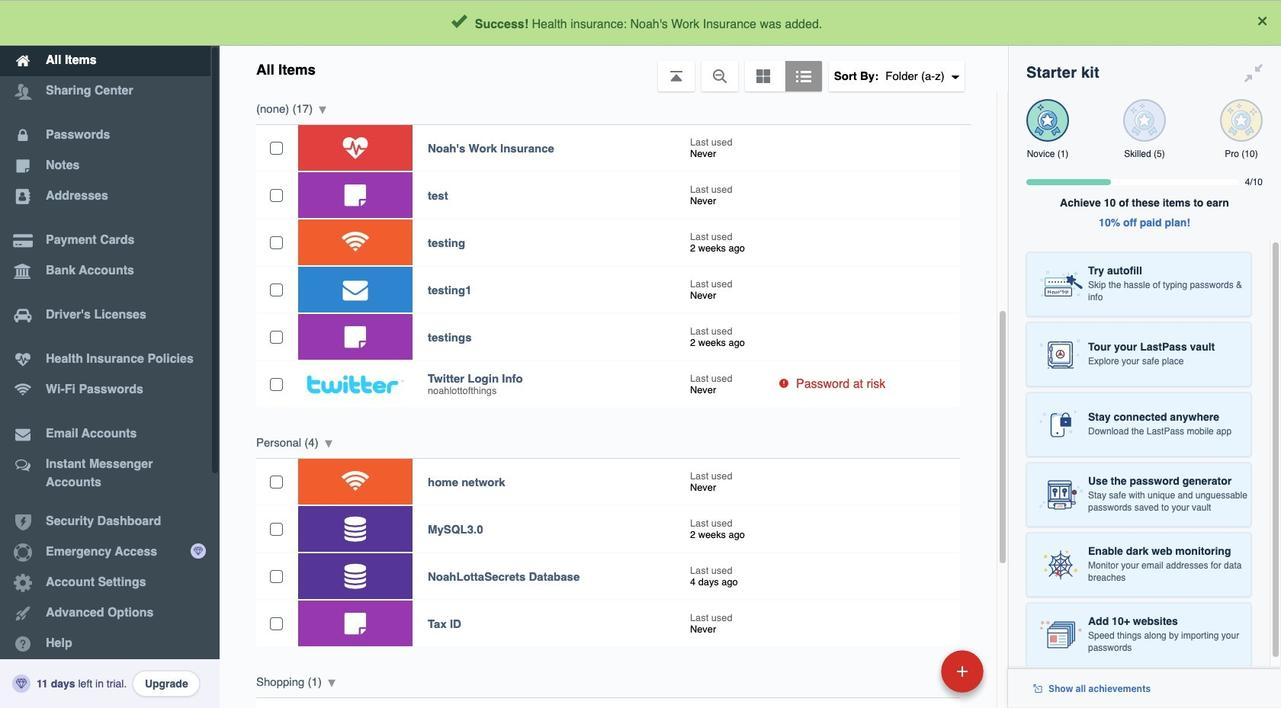 Task type: describe. For each thing, give the bounding box(es) containing it.
Search search field
[[368, 6, 977, 40]]

new item element
[[837, 650, 990, 694]]

search my vault text field
[[368, 6, 977, 40]]



Task type: locate. For each thing, give the bounding box(es) containing it.
main navigation navigation
[[0, 0, 220, 709]]

new item navigation
[[837, 646, 993, 709]]

vault options navigation
[[220, 46, 1009, 92]]

alert
[[0, 0, 1282, 46]]



Task type: vqa. For each thing, say whether or not it's contained in the screenshot.
Main navigation navigation
yes



